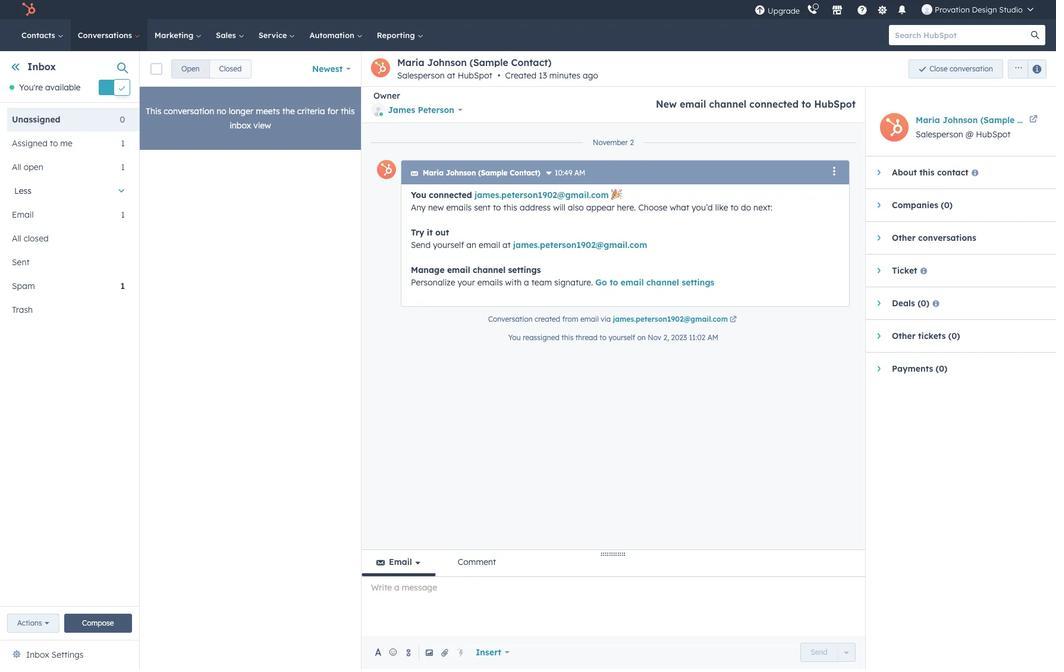 Task type: describe. For each thing, give the bounding box(es) containing it.
provation design studio
[[936, 5, 1024, 14]]

conversation for this
[[164, 106, 214, 117]]

email right the go
[[621, 277, 644, 288]]

2 vertical spatial contact)
[[510, 168, 541, 177]]

caret image for companies (0) dropdown button
[[878, 202, 881, 209]]

address
[[520, 202, 551, 213]]

caret image for the payments (0) dropdown button
[[878, 365, 881, 373]]

10:49
[[555, 168, 573, 177]]

less
[[14, 186, 32, 197]]

1 for all open
[[121, 162, 125, 173]]

2 horizontal spatial hubspot
[[977, 129, 1011, 140]]

automation link
[[303, 19, 370, 51]]

all closed
[[12, 233, 49, 244]]

send group
[[801, 643, 856, 662]]

connected inside you connected james.peterson1902@gmail.com 🎉 any new emails sent to this address will also appear here. choose what you'd like to do next:
[[429, 190, 472, 201]]

on
[[638, 333, 646, 342]]

via
[[601, 315, 611, 324]]

closed
[[219, 64, 242, 73]]

•
[[498, 70, 501, 81]]

1 vertical spatial maria johnson (sample contact)
[[423, 168, 541, 177]]

reassigned
[[523, 333, 560, 342]]

minutes
[[550, 70, 581, 81]]

1 vertical spatial james.peterson1902@gmail.com link
[[514, 240, 648, 251]]

inbox settings
[[26, 650, 84, 661]]

emails for with
[[478, 277, 503, 288]]

open
[[24, 162, 43, 173]]

about this contact
[[893, 167, 969, 178]]

send button
[[801, 643, 838, 662]]

new email channel connected to hubspot
[[656, 98, 856, 110]]

actions
[[17, 619, 42, 628]]

marketplaces button
[[826, 0, 851, 19]]

james peterson button
[[371, 101, 463, 119]]

payments (0) button
[[867, 353, 1045, 385]]

to inside manage email channel settings personalize your emails with a team signature. go to email channel settings
[[610, 277, 619, 288]]

settings
[[52, 650, 84, 661]]

an
[[467, 240, 477, 251]]

view
[[254, 120, 271, 131]]

close conversation button
[[909, 59, 1004, 78]]

johnson inside maria johnson (sample contact) salesperson at hubspot • created 13 minutes ago
[[428, 57, 467, 68]]

0 vertical spatial james.peterson1902@gmail.com link
[[475, 190, 609, 201]]

you'd
[[692, 202, 713, 213]]

insert button
[[468, 641, 518, 665]]

0 horizontal spatial am
[[575, 168, 586, 177]]

1 link opens in a new window image from the top
[[730, 315, 737, 326]]

menu containing provation design studio
[[754, 0, 1043, 19]]

0 vertical spatial connected
[[750, 98, 799, 110]]

2 vertical spatial maria
[[423, 168, 444, 177]]

deals (0) button
[[867, 287, 1045, 320]]

caret image inside the about this contact dropdown button
[[878, 169, 881, 176]]

comment
[[458, 557, 497, 568]]

other tickets (0)
[[893, 331, 961, 342]]

personalize
[[411, 277, 456, 288]]

payments
[[893, 364, 934, 374]]

close conversation
[[930, 64, 994, 73]]

1 vertical spatial johnson
[[943, 115, 979, 126]]

november
[[593, 138, 629, 147]]

2 vertical spatial johnson
[[446, 168, 476, 177]]

notifications button
[[893, 0, 913, 19]]

contacts
[[21, 30, 58, 40]]

channel for connected
[[710, 98, 747, 110]]

created
[[506, 70, 537, 81]]

manage email channel settings personalize your emails with a team signature. go to email channel settings
[[411, 265, 715, 288]]

send inside button
[[811, 648, 828, 657]]

all open
[[12, 162, 43, 173]]

salesperson inside maria johnson (sample contact) salesperson at hubspot • created 13 minutes ago
[[398, 70, 445, 81]]

calling icon image
[[808, 5, 818, 15]]

conversations
[[78, 30, 134, 40]]

about
[[893, 167, 918, 178]]

Closed button
[[209, 59, 252, 78]]

@
[[966, 129, 974, 140]]

james.peterson1902@gmail.com inside try it out send yourself an email at james.peterson1902@gmail.com
[[514, 240, 648, 251]]

spam
[[12, 281, 35, 292]]

reporting link
[[370, 19, 431, 51]]

2023
[[672, 333, 688, 342]]

the
[[283, 106, 295, 117]]

appear
[[587, 202, 615, 213]]

notifications image
[[898, 5, 908, 16]]

longer
[[229, 106, 254, 117]]

(0) for deals (0)
[[918, 298, 930, 309]]

inbox settings link
[[26, 648, 84, 662]]

closed
[[24, 233, 49, 244]]

about this contact button
[[867, 157, 1045, 189]]

you reassigned this thread to yourself on nov 2, 2023 11:02 am
[[509, 333, 719, 342]]

2 link opens in a new window image from the top
[[730, 317, 737, 324]]

companies (0) button
[[867, 189, 1045, 221]]

Open button
[[171, 59, 210, 78]]

this conversation no longer meets the criteria for this inbox view
[[146, 106, 355, 131]]

design
[[973, 5, 998, 14]]

what
[[670, 202, 690, 213]]

2 vertical spatial james.peterson1902@gmail.com
[[613, 315, 728, 324]]

🎉
[[612, 190, 622, 201]]

this inside the about this contact dropdown button
[[920, 167, 935, 178]]

studio
[[1000, 5, 1024, 14]]

new email channel connected to hubspot heading
[[656, 98, 856, 110]]

hubspot inside maria johnson (sample contact) salesperson at hubspot • created 13 minutes ago
[[458, 70, 493, 81]]

marketplaces image
[[833, 5, 843, 16]]

2 vertical spatial (sample
[[479, 168, 508, 177]]

compose
[[82, 619, 114, 628]]

help image
[[858, 5, 868, 16]]

your
[[458, 277, 475, 288]]

ticket
[[893, 265, 918, 276]]

contact) inside maria johnson (sample contact) salesperson at hubspot • created 13 minutes ago
[[512, 57, 552, 68]]

email right new
[[680, 98, 707, 110]]

compose button
[[64, 614, 132, 633]]

more info image
[[546, 170, 553, 177]]

2 group from the left
[[1004, 59, 1047, 78]]

other conversations
[[893, 233, 977, 243]]

any
[[411, 202, 426, 213]]

newest
[[312, 63, 343, 74]]

hubspot image
[[21, 2, 36, 17]]

with
[[506, 277, 522, 288]]

at inside maria johnson (sample contact) salesperson at hubspot • created 13 minutes ago
[[447, 70, 456, 81]]

like
[[716, 202, 729, 213]]

comment button
[[443, 551, 511, 577]]

inbox for inbox settings
[[26, 650, 49, 661]]

settings link
[[876, 3, 890, 16]]

email inside try it out send yourself an email at james.peterson1902@gmail.com
[[479, 240, 501, 251]]

search button
[[1026, 25, 1046, 45]]

conversation for close
[[950, 64, 994, 73]]

(sample inside maria johnson (sample contact) salesperson at hubspot • created 13 minutes ago
[[470, 57, 509, 68]]

this
[[146, 106, 161, 117]]

criteria
[[297, 106, 325, 117]]

conversations link
[[71, 19, 147, 51]]



Task type: locate. For each thing, give the bounding box(es) containing it.
0 horizontal spatial settings
[[509, 265, 541, 276]]

0 vertical spatial maria
[[398, 57, 425, 68]]

out
[[436, 227, 449, 238]]

0 horizontal spatial salesperson
[[398, 70, 445, 81]]

this
[[341, 106, 355, 117], [920, 167, 935, 178], [504, 202, 518, 213], [562, 333, 574, 342]]

to
[[802, 98, 812, 110], [50, 138, 58, 149], [493, 202, 501, 213], [731, 202, 739, 213], [610, 277, 619, 288], [600, 333, 607, 342]]

caret image left the about
[[878, 169, 881, 176]]

1 horizontal spatial am
[[708, 333, 719, 342]]

conversation
[[950, 64, 994, 73], [164, 106, 214, 117]]

all for all open
[[12, 162, 21, 173]]

contact
[[938, 167, 969, 178]]

sales
[[216, 30, 238, 40]]

assigned
[[12, 138, 48, 149]]

1 vertical spatial james.peterson1902@gmail.com
[[514, 240, 648, 251]]

maria up 'new'
[[423, 168, 444, 177]]

settings
[[509, 265, 541, 276], [682, 277, 715, 288]]

send inside try it out send yourself an email at james.peterson1902@gmail.com
[[411, 240, 431, 251]]

1 vertical spatial settings
[[682, 277, 715, 288]]

yourself inside try it out send yourself an email at james.peterson1902@gmail.com
[[433, 240, 464, 251]]

1 vertical spatial maria
[[917, 115, 941, 126]]

at up peterson
[[447, 70, 456, 81]]

johnson up peterson
[[428, 57, 467, 68]]

trash
[[12, 305, 33, 316]]

0 vertical spatial caret image
[[878, 169, 881, 176]]

1 horizontal spatial group
[[1004, 59, 1047, 78]]

email inside button
[[389, 557, 412, 568]]

0 horizontal spatial email
[[12, 210, 34, 220]]

1 horizontal spatial emails
[[478, 277, 503, 288]]

caret image left other conversations
[[878, 234, 881, 242]]

caret image inside other conversations 'dropdown button'
[[878, 234, 881, 242]]

caret image
[[878, 169, 881, 176], [878, 234, 881, 242], [878, 333, 881, 340]]

0 horizontal spatial yourself
[[433, 240, 464, 251]]

0 vertical spatial all
[[12, 162, 21, 173]]

all inside button
[[12, 233, 21, 244]]

0 vertical spatial contact)
[[512, 57, 552, 68]]

peterson
[[418, 105, 455, 115]]

for
[[328, 106, 339, 117]]

inbox up you're available
[[27, 61, 56, 73]]

at inside try it out send yourself an email at james.peterson1902@gmail.com
[[503, 240, 511, 251]]

1 vertical spatial other
[[893, 331, 916, 342]]

do
[[742, 202, 752, 213]]

0 vertical spatial settings
[[509, 265, 541, 276]]

caret image left other tickets (0)
[[878, 333, 881, 340]]

you up any at the top left of the page
[[411, 190, 427, 201]]

james.peterson1902@gmail.com link up address
[[475, 190, 609, 201]]

this inside this conversation no longer meets the criteria for this inbox view
[[341, 106, 355, 117]]

sent button
[[7, 251, 125, 275]]

search image
[[1032, 31, 1040, 39]]

1 for spam
[[120, 281, 125, 292]]

you're available
[[19, 82, 81, 93]]

maria
[[398, 57, 425, 68], [917, 115, 941, 126], [423, 168, 444, 177]]

1 caret image from the top
[[878, 169, 881, 176]]

caret image left 'deals'
[[878, 300, 881, 307]]

upgrade
[[768, 6, 801, 15]]

(0) for payments (0)
[[937, 364, 948, 374]]

0 vertical spatial at
[[447, 70, 456, 81]]

(0) right 'deals'
[[918, 298, 930, 309]]

emails inside you connected james.peterson1902@gmail.com 🎉 any new emails sent to this address will also appear here. choose what you'd like to do next:
[[447, 202, 472, 213]]

3 caret image from the top
[[878, 300, 881, 307]]

this left address
[[504, 202, 518, 213]]

help button
[[853, 0, 873, 19]]

other up ticket
[[893, 233, 916, 243]]

0 vertical spatial james.peterson1902@gmail.com
[[475, 190, 609, 201]]

james.peterson1902@gmail.com up address
[[475, 190, 609, 201]]

1 horizontal spatial yourself
[[609, 333, 636, 342]]

available
[[45, 82, 81, 93]]

will
[[554, 202, 566, 213]]

companies
[[893, 200, 939, 211]]

james.peterson1902@gmail.com link up manage email channel settings personalize your emails with a team signature. go to email channel settings
[[514, 240, 648, 251]]

this right the about
[[920, 167, 935, 178]]

maria johnson (sample contact) up @
[[917, 115, 1054, 126]]

this inside you connected james.peterson1902@gmail.com 🎉 any new emails sent to this address will also appear here. choose what you'd like to do next:
[[504, 202, 518, 213]]

caret image inside 'deals (0)' dropdown button
[[878, 300, 881, 307]]

1 horizontal spatial connected
[[750, 98, 799, 110]]

caret image left companies at the right of the page
[[878, 202, 881, 209]]

0 vertical spatial johnson
[[428, 57, 467, 68]]

caret image inside companies (0) dropdown button
[[878, 202, 881, 209]]

you down conversation on the top
[[509, 333, 521, 342]]

1 vertical spatial inbox
[[26, 650, 49, 661]]

maria inside maria johnson (sample contact) salesperson at hubspot • created 13 minutes ago
[[398, 57, 425, 68]]

at right an
[[503, 240, 511, 251]]

1 vertical spatial send
[[811, 648, 828, 657]]

caret image for other tickets (0)
[[878, 333, 881, 340]]

2 caret image from the top
[[878, 234, 881, 242]]

0 vertical spatial other
[[893, 233, 916, 243]]

caret image
[[878, 202, 881, 209], [878, 267, 881, 274], [878, 300, 881, 307], [878, 365, 881, 373]]

other inside other tickets (0) dropdown button
[[893, 331, 916, 342]]

1 other from the top
[[893, 233, 916, 243]]

james.peterson1902@gmail.com
[[475, 190, 609, 201], [514, 240, 648, 251], [613, 315, 728, 324]]

0 vertical spatial hubspot
[[458, 70, 493, 81]]

Search HubSpot search field
[[890, 25, 1036, 45]]

maria up salesperson @ hubspot
[[917, 115, 941, 126]]

salesperson left @
[[917, 129, 964, 140]]

other left tickets
[[893, 331, 916, 342]]

send
[[411, 240, 431, 251], [811, 648, 828, 657]]

0 vertical spatial email
[[12, 210, 34, 220]]

1 horizontal spatial at
[[503, 240, 511, 251]]

emails right 'new'
[[447, 202, 472, 213]]

2 vertical spatial james.peterson1902@gmail.com link
[[613, 315, 739, 326]]

caret image inside other tickets (0) dropdown button
[[878, 333, 881, 340]]

emails
[[447, 202, 472, 213], [478, 277, 503, 288]]

1 horizontal spatial hubspot
[[815, 98, 856, 110]]

1 vertical spatial hubspot
[[815, 98, 856, 110]]

james.peterson1902@gmail.com inside you connected james.peterson1902@gmail.com 🎉 any new emails sent to this address will also appear here. choose what you'd like to do next:
[[475, 190, 609, 201]]

0 vertical spatial you
[[411, 190, 427, 201]]

signature.
[[555, 277, 594, 288]]

1 vertical spatial salesperson
[[917, 129, 964, 140]]

2
[[631, 138, 634, 147]]

all
[[12, 162, 21, 173], [12, 233, 21, 244]]

0 vertical spatial salesperson
[[398, 70, 445, 81]]

caret image inside the ticket dropdown button
[[878, 267, 881, 274]]

hubspot
[[458, 70, 493, 81], [815, 98, 856, 110], [977, 129, 1011, 140]]

1 for email
[[121, 210, 125, 220]]

caret image left payments
[[878, 365, 881, 373]]

0 horizontal spatial connected
[[429, 190, 472, 201]]

other conversations button
[[867, 222, 1045, 254]]

1 vertical spatial am
[[708, 333, 719, 342]]

also
[[568, 202, 584, 213]]

email right an
[[479, 240, 501, 251]]

emails left "with"
[[478, 277, 503, 288]]

group down sales
[[171, 59, 252, 78]]

caret image for the ticket dropdown button
[[878, 267, 881, 274]]

payments (0)
[[893, 364, 948, 374]]

13
[[539, 70, 547, 81]]

newest button
[[305, 57, 359, 81]]

0 vertical spatial conversation
[[950, 64, 994, 73]]

emails inside manage email channel settings personalize your emails with a team signature. go to email channel settings
[[478, 277, 503, 288]]

1 horizontal spatial conversation
[[950, 64, 994, 73]]

email
[[680, 98, 707, 110], [479, 240, 501, 251], [447, 265, 471, 276], [621, 277, 644, 288], [581, 315, 599, 324]]

unassigned
[[12, 114, 61, 125]]

conversations
[[919, 233, 977, 243]]

automation
[[310, 30, 357, 40]]

menu
[[754, 0, 1043, 19]]

conversation left the no
[[164, 106, 214, 117]]

you inside you connected james.peterson1902@gmail.com 🎉 any new emails sent to this address will also appear here. choose what you'd like to do next:
[[411, 190, 427, 201]]

conversation
[[489, 315, 533, 324]]

other
[[893, 233, 916, 243], [893, 331, 916, 342]]

1 horizontal spatial maria johnson (sample contact)
[[917, 115, 1054, 126]]

0 vertical spatial emails
[[447, 202, 472, 213]]

caret image for 'deals (0)' dropdown button
[[878, 300, 881, 307]]

2 other from the top
[[893, 331, 916, 342]]

1 vertical spatial conversation
[[164, 106, 214, 117]]

1 group from the left
[[171, 59, 252, 78]]

settings image
[[878, 5, 888, 16]]

0 vertical spatial yourself
[[433, 240, 464, 251]]

caret image for other conversations
[[878, 234, 881, 242]]

(sample up sent
[[479, 168, 508, 177]]

open
[[182, 64, 200, 73]]

0 horizontal spatial you
[[411, 190, 427, 201]]

1 vertical spatial email
[[389, 557, 412, 568]]

1 horizontal spatial salesperson
[[917, 129, 964, 140]]

0 horizontal spatial maria johnson (sample contact)
[[423, 168, 541, 177]]

1 horizontal spatial channel
[[647, 277, 680, 288]]

main content containing maria johnson (sample contact)
[[140, 51, 1057, 670]]

james.peterson1902@gmail.com link up 2023
[[613, 315, 739, 326]]

2,
[[664, 333, 670, 342]]

you for you reassigned this thread to yourself on nov 2, 2023 11:02 am
[[509, 333, 521, 342]]

yourself down out
[[433, 240, 464, 251]]

sent
[[474, 202, 491, 213]]

1 vertical spatial all
[[12, 233, 21, 244]]

inbox for inbox
[[27, 61, 56, 73]]

maria johnson (sample contact) up sent
[[423, 168, 541, 177]]

group containing open
[[171, 59, 252, 78]]

1
[[121, 138, 125, 149], [121, 162, 125, 173], [121, 210, 125, 220], [120, 281, 125, 292]]

maria down reporting 'link'
[[398, 57, 425, 68]]

inbox left settings
[[26, 650, 49, 661]]

yourself left "on"
[[609, 333, 636, 342]]

emails for sent
[[447, 202, 472, 213]]

2 all from the top
[[12, 233, 21, 244]]

maria johnson (sample contact) salesperson at hubspot • created 13 minutes ago
[[398, 57, 599, 81]]

go
[[596, 277, 608, 288]]

(0) right tickets
[[949, 331, 961, 342]]

james peterson
[[388, 105, 455, 115]]

insert
[[476, 648, 502, 658]]

(0) right companies at the right of the page
[[942, 200, 954, 211]]

0 vertical spatial maria johnson (sample contact)
[[917, 115, 1054, 126]]

4 caret image from the top
[[878, 365, 881, 373]]

11:02
[[690, 333, 706, 342]]

service link
[[252, 19, 303, 51]]

trash button
[[7, 298, 125, 322]]

1 horizontal spatial settings
[[682, 277, 715, 288]]

2 vertical spatial channel
[[647, 277, 680, 288]]

1 horizontal spatial email
[[389, 557, 412, 568]]

link opens in a new window image
[[730, 315, 737, 326], [730, 317, 737, 324]]

other for other tickets (0)
[[893, 331, 916, 342]]

3 caret image from the top
[[878, 333, 881, 340]]

salesperson @ hubspot
[[917, 129, 1011, 140]]

0 vertical spatial am
[[575, 168, 586, 177]]

all for all closed
[[12, 233, 21, 244]]

1 vertical spatial emails
[[478, 277, 503, 288]]

reporting
[[377, 30, 417, 40]]

conversation right 'close'
[[950, 64, 994, 73]]

0 vertical spatial channel
[[710, 98, 747, 110]]

1 vertical spatial connected
[[429, 190, 472, 201]]

caret image left ticket
[[878, 267, 881, 274]]

1 vertical spatial at
[[503, 240, 511, 251]]

you're
[[19, 82, 43, 93]]

(sample up salesperson @ hubspot
[[981, 115, 1016, 126]]

deals
[[893, 298, 916, 309]]

james peterson image
[[923, 4, 933, 15]]

johnson up salesperson @ hubspot
[[943, 115, 979, 126]]

try it out send yourself an email at james.peterson1902@gmail.com
[[411, 227, 648, 251]]

next:
[[754, 202, 773, 213]]

try
[[411, 227, 425, 238]]

choose
[[639, 202, 668, 213]]

nov
[[648, 333, 662, 342]]

(0) for companies (0)
[[942, 200, 954, 211]]

0 vertical spatial (sample
[[470, 57, 509, 68]]

0 horizontal spatial hubspot
[[458, 70, 493, 81]]

0 horizontal spatial at
[[447, 70, 456, 81]]

sent
[[12, 257, 30, 268]]

yourself
[[433, 240, 464, 251], [609, 333, 636, 342]]

1 vertical spatial contact)
[[1018, 115, 1054, 126]]

other tickets (0) button
[[867, 320, 1045, 352]]

am right 10:49
[[575, 168, 586, 177]]

other inside other conversations 'dropdown button'
[[893, 233, 916, 243]]

conversation inside this conversation no longer meets the criteria for this inbox view
[[164, 106, 214, 117]]

assigned to me
[[12, 138, 73, 149]]

companies (0)
[[893, 200, 954, 211]]

salesperson up 'james peterson' at the left
[[398, 70, 445, 81]]

james.peterson1902@gmail.com up 2,
[[613, 315, 728, 324]]

0 horizontal spatial send
[[411, 240, 431, 251]]

all left open
[[12, 162, 21, 173]]

0
[[120, 114, 125, 125]]

upgrade image
[[755, 5, 766, 16]]

1 horizontal spatial send
[[811, 648, 828, 657]]

james
[[388, 105, 416, 115]]

1 vertical spatial channel
[[473, 265, 506, 276]]

1 horizontal spatial you
[[509, 333, 521, 342]]

1 for assigned to me
[[121, 138, 125, 149]]

new
[[428, 202, 444, 213]]

deals (0)
[[893, 298, 930, 309]]

all closed button
[[7, 227, 125, 251]]

(0) inside dropdown button
[[949, 331, 961, 342]]

0 vertical spatial inbox
[[27, 61, 56, 73]]

calling icon button
[[803, 2, 823, 17]]

this right for
[[341, 106, 355, 117]]

0 horizontal spatial emails
[[447, 202, 472, 213]]

james.peterson1902@gmail.com up manage email channel settings personalize your emails with a team signature. go to email channel settings
[[514, 240, 648, 251]]

channel for settings
[[473, 265, 506, 276]]

am right '11:02'
[[708, 333, 719, 342]]

settings up a
[[509, 265, 541, 276]]

you
[[411, 190, 427, 201], [509, 333, 521, 342]]

ticket button
[[867, 255, 1045, 287]]

maria johnson (sample contact) link
[[917, 113, 1054, 127]]

email left 'via'
[[581, 315, 599, 324]]

group
[[171, 59, 252, 78], [1004, 59, 1047, 78]]

1 vertical spatial yourself
[[609, 333, 636, 342]]

1 vertical spatial you
[[509, 333, 521, 342]]

1 vertical spatial caret image
[[878, 234, 881, 242]]

all left closed
[[12, 233, 21, 244]]

2 caret image from the top
[[878, 267, 881, 274]]

caret image inside the payments (0) dropdown button
[[878, 365, 881, 373]]

new
[[656, 98, 677, 110]]

you for you connected james.peterson1902@gmail.com 🎉 any new emails sent to this address will also appear here. choose what you'd like to do next:
[[411, 190, 427, 201]]

1 all from the top
[[12, 162, 21, 173]]

0 horizontal spatial conversation
[[164, 106, 214, 117]]

inbox
[[230, 120, 251, 131]]

1 caret image from the top
[[878, 202, 881, 209]]

0 horizontal spatial group
[[171, 59, 252, 78]]

0 vertical spatial send
[[411, 240, 431, 251]]

2 vertical spatial caret image
[[878, 333, 881, 340]]

team
[[532, 277, 552, 288]]

0 horizontal spatial channel
[[473, 265, 506, 276]]

2 horizontal spatial channel
[[710, 98, 747, 110]]

email up your
[[447, 265, 471, 276]]

you're available image
[[10, 85, 14, 90]]

conversation inside button
[[950, 64, 994, 73]]

this down from at the top of page
[[562, 333, 574, 342]]

group down search icon
[[1004, 59, 1047, 78]]

1 vertical spatial (sample
[[981, 115, 1016, 126]]

from
[[563, 315, 579, 324]]

main content
[[140, 51, 1057, 670]]

(sample up •
[[470, 57, 509, 68]]

other for other conversations
[[893, 233, 916, 243]]

2 vertical spatial hubspot
[[977, 129, 1011, 140]]

johnson up sent
[[446, 168, 476, 177]]

settings up '11:02'
[[682, 277, 715, 288]]

owner
[[374, 90, 401, 101]]

(0) right payments
[[937, 364, 948, 374]]



Task type: vqa. For each thing, say whether or not it's contained in the screenshot.
Don't see the property you're looking for?
no



